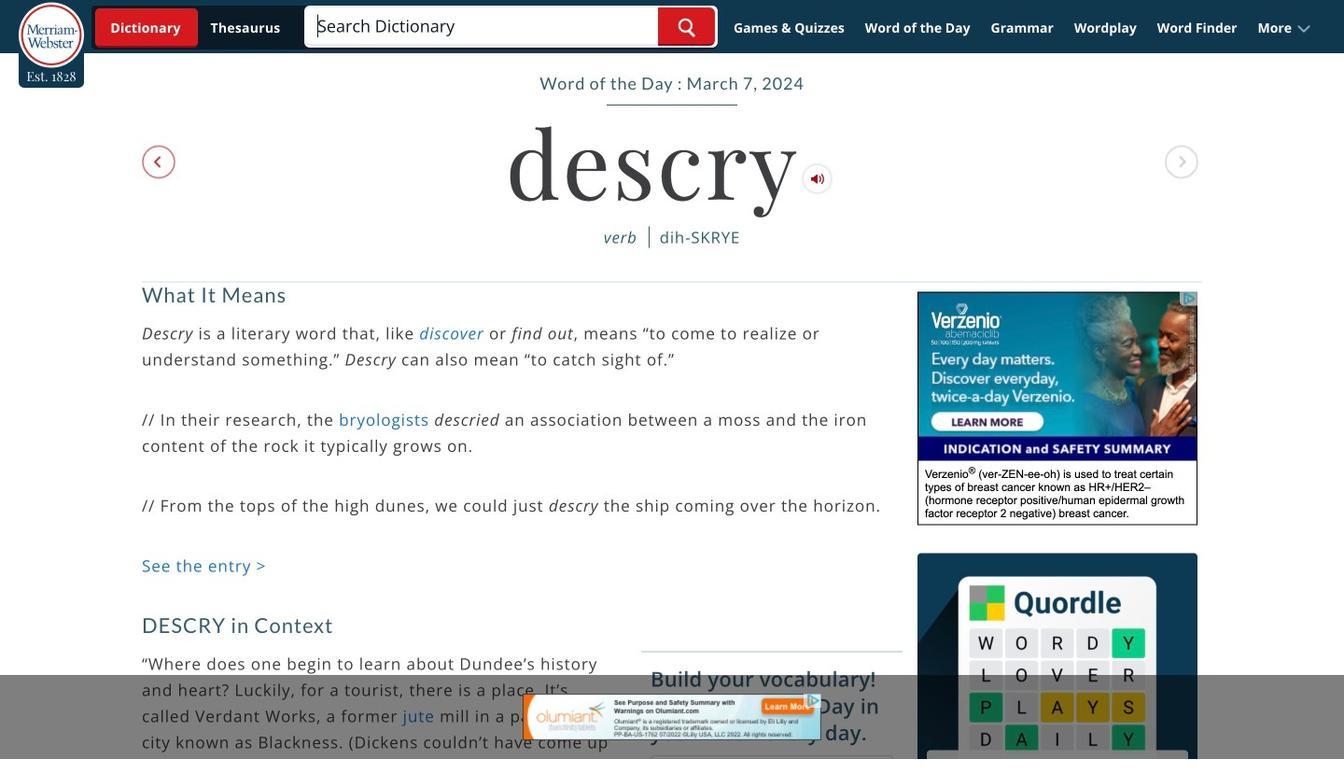 Task type: locate. For each thing, give the bounding box(es) containing it.
0 horizontal spatial advertisement element
[[523, 694, 822, 740]]

1 vertical spatial advertisement element
[[523, 694, 822, 740]]

search word image
[[678, 18, 696, 38]]

advertisement element
[[918, 292, 1198, 525], [523, 694, 822, 740]]

0 vertical spatial advertisement element
[[918, 292, 1198, 525]]

1 horizontal spatial advertisement element
[[918, 292, 1198, 525]]



Task type: describe. For each thing, give the bounding box(es) containing it.
Search search field
[[306, 7, 715, 46]]

play quordle: guess all four words in a limited number of tries.  each of your guesses must be a real 5-letter word. image
[[918, 553, 1198, 759]]

merriam webster - established 1828 image
[[19, 2, 84, 69]]

toggle search dictionary/thesaurus image
[[95, 8, 198, 48]]



